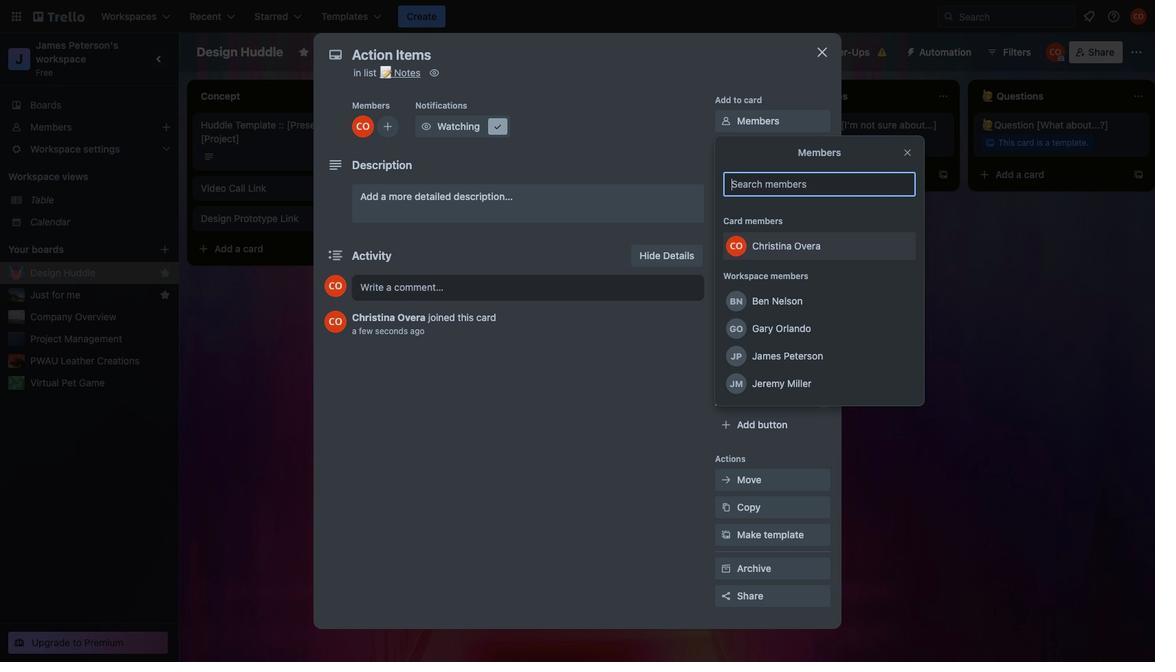 Task type: describe. For each thing, give the bounding box(es) containing it.
search image
[[944, 11, 955, 22]]

0 horizontal spatial create from template… image
[[352, 244, 363, 255]]

add board image
[[160, 244, 171, 255]]

star or unstar board image
[[299, 47, 310, 58]]

Search members text field
[[724, 172, 916, 197]]

close dialog image
[[815, 44, 831, 61]]

2 starred icon image from the top
[[160, 290, 171, 301]]

ben nelson (bennelson96) image
[[727, 291, 747, 312]]

1 starred icon image from the top
[[160, 268, 171, 279]]

Board name text field
[[190, 41, 290, 63]]

primary element
[[0, 0, 1156, 33]]

1 horizontal spatial christina overa (christinaovera) image
[[727, 236, 747, 257]]

0 horizontal spatial christina overa (christinaovera) image
[[542, 220, 559, 237]]

create from template… image
[[743, 169, 754, 180]]

Write a comment text field
[[352, 275, 705, 300]]

christina overa (christinaovera) image inside primary element
[[1131, 8, 1148, 25]]



Task type: vqa. For each thing, say whether or not it's contained in the screenshot.
Add board ICON
yes



Task type: locate. For each thing, give the bounding box(es) containing it.
your boards with 6 items element
[[8, 241, 139, 258]]

0 notifications image
[[1082, 8, 1098, 25]]

open information menu image
[[1108, 10, 1121, 23]]

2 horizontal spatial christina overa (christinaovera) image
[[1131, 8, 1148, 25]]

labels image
[[720, 142, 733, 155]]

jeremy miller (jeremymiller198) image
[[727, 374, 747, 394]]

1 vertical spatial starred icon image
[[160, 290, 171, 301]]

0 vertical spatial starred icon image
[[160, 268, 171, 279]]

None text field
[[345, 43, 799, 67]]

1 horizontal spatial create from template… image
[[938, 169, 949, 180]]

create from template… image
[[938, 169, 949, 180], [1134, 169, 1145, 180], [352, 244, 363, 255]]

Search field
[[955, 7, 1075, 26]]

show menu image
[[1130, 45, 1144, 59]]

james peterson (jamespeterson93) image
[[727, 346, 747, 367]]

christina overa (christinaovera) image up write a comment text field
[[542, 220, 559, 237]]

christina overa (christinaovera) image up ben nelson (bennelson96) icon
[[727, 236, 747, 257]]

add members to card image
[[383, 120, 394, 133]]

christina overa (christinaovera) image
[[1046, 43, 1066, 62], [352, 116, 374, 138], [325, 275, 347, 297], [325, 311, 347, 333]]

2 horizontal spatial create from template… image
[[1134, 169, 1145, 180]]

starred icon image
[[160, 268, 171, 279], [160, 290, 171, 301]]

sm image
[[901, 41, 920, 61], [420, 120, 433, 133], [720, 252, 733, 266], [720, 501, 733, 515], [720, 528, 733, 542]]

christina overa (christinaovera) image
[[1131, 8, 1148, 25], [542, 220, 559, 237], [727, 236, 747, 257]]

christina overa (christinaovera) image right open information menu image
[[1131, 8, 1148, 25]]

gary orlando (garyorlando) image
[[727, 319, 747, 339]]

sm image
[[428, 66, 441, 80], [720, 114, 733, 128], [491, 120, 505, 133], [720, 473, 733, 487], [720, 562, 733, 576]]



